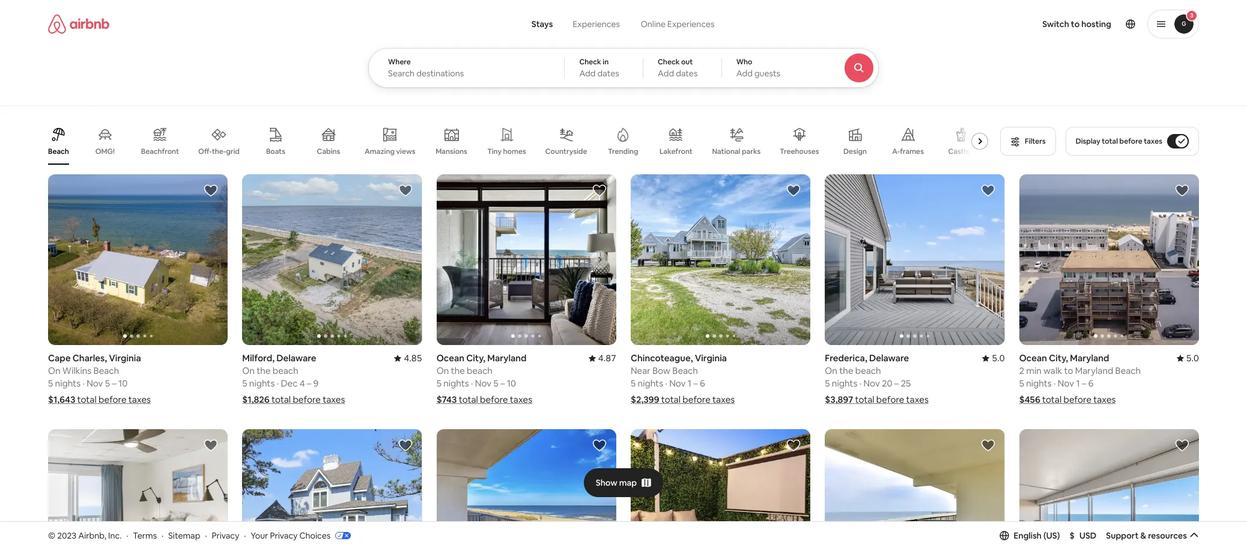 Task type: vqa. For each thing, say whether or not it's contained in the screenshot.


Task type: describe. For each thing, give the bounding box(es) containing it.
chincoteague,
[[631, 352, 693, 364]]

taxes inside button
[[1145, 136, 1163, 146]]

20
[[882, 378, 893, 389]]

filters
[[1026, 136, 1046, 146]]

total inside milford, delaware on the beach 5 nights · dec 4 – 9 $1,826 total before taxes
[[272, 394, 291, 405]]

before inside ocean city, maryland 2 min walk to maryland beach 5 nights · nov 1 – 6 $456 total before taxes
[[1064, 394, 1092, 405]]

group containing off-the-grid
[[48, 118, 994, 165]]

taxes inside "frederica, delaware on the beach 5 nights · nov 20 – 25 $3,897 total before taxes"
[[907, 394, 929, 405]]

frames
[[901, 147, 924, 156]]

3
[[1191, 11, 1194, 19]]

your privacy choices
[[251, 530, 331, 541]]

$3,897
[[826, 394, 854, 405]]

ocean for min
[[1020, 352, 1048, 364]]

design
[[844, 147, 868, 156]]

privacy link
[[212, 530, 239, 541]]

parks
[[742, 147, 761, 156]]

sitemap link
[[168, 530, 200, 541]]

english (us) button
[[1000, 530, 1061, 541]]

$456
[[1020, 394, 1041, 405]]

before inside "cape charles, virginia on wilkins beach 5 nights · nov 5 – 10 $1,643 total before taxes"
[[99, 394, 127, 405]]

beach for dec 4 – 9
[[273, 365, 299, 377]]

taxes inside "chincoteague, virginia near bow beach 5 nights · nov 1 – 6 $2,399 total before taxes"
[[713, 394, 735, 405]]

5 inside "frederica, delaware on the beach 5 nights · nov 20 – 25 $3,897 total before taxes"
[[826, 378, 831, 389]]

virginia inside "chincoteague, virginia near bow beach 5 nights · nov 1 – 6 $2,399 total before taxes"
[[695, 352, 727, 364]]

on inside "cape charles, virginia on wilkins beach 5 nights · nov 5 – 10 $1,643 total before taxes"
[[48, 365, 60, 377]]

min
[[1027, 365, 1042, 377]]

1 inside "chincoteague, virginia near bow beach 5 nights · nov 1 – 6 $2,399 total before taxes"
[[688, 378, 692, 389]]

dates for check in add dates
[[598, 68, 620, 79]]

taxes inside "cape charles, virginia on wilkins beach 5 nights · nov 5 – 10 $1,643 total before taxes"
[[128, 394, 151, 405]]

tiny
[[488, 147, 502, 156]]

filters button
[[1001, 127, 1057, 156]]

maryland for nov 1 – 6
[[1071, 352, 1110, 364]]

10 for beach
[[507, 378, 516, 389]]

amazing views
[[365, 147, 416, 156]]

$1,826
[[242, 394, 270, 405]]

english (us)
[[1014, 530, 1061, 541]]

© 2023 airbnb, inc. ·
[[48, 530, 128, 541]]

ocean for the
[[437, 352, 465, 364]]

show map
[[596, 477, 637, 488]]

online experiences link
[[631, 12, 726, 36]]

nov inside "cape charles, virginia on wilkins beach 5 nights · nov 5 – 10 $1,643 total before taxes"
[[87, 378, 103, 389]]

total inside ocean city, maryland 2 min walk to maryland beach 5 nights · nov 1 – 6 $456 total before taxes
[[1043, 394, 1062, 405]]

nov inside ocean city, maryland on the beach 5 nights · nov 5 – 10 $743 total before taxes
[[475, 378, 492, 389]]

dates for check out add dates
[[676, 68, 698, 79]]

dec
[[281, 378, 298, 389]]

beach inside 'group'
[[48, 147, 69, 156]]

inc.
[[108, 530, 122, 541]]

experiences button
[[563, 12, 631, 36]]

– inside ocean city, maryland 2 min walk to maryland beach 5 nights · nov 1 – 6 $456 total before taxes
[[1083, 378, 1087, 389]]

$ usd
[[1070, 530, 1097, 541]]

10 for beach
[[118, 378, 128, 389]]

6 5 from the left
[[437, 378, 442, 389]]

– inside "frederica, delaware on the beach 5 nights · nov 20 – 25 $3,897 total before taxes"
[[895, 378, 899, 389]]

beach inside ocean city, maryland 2 min walk to maryland beach 5 nights · nov 1 – 6 $456 total before taxes
[[1116, 365, 1142, 377]]

$1,643
[[48, 394, 75, 405]]

support & resources button
[[1107, 530, 1200, 541]]

omg!
[[95, 147, 115, 156]]

nov inside "chincoteague, virginia near bow beach 5 nights · nov 1 – 6 $2,399 total before taxes"
[[670, 378, 686, 389]]

national parks
[[713, 147, 761, 156]]

sitemap
[[168, 530, 200, 541]]

6 inside "chincoteague, virginia near bow beach 5 nights · nov 1 – 6 $2,399 total before taxes"
[[700, 378, 706, 389]]

25
[[901, 378, 912, 389]]

where
[[388, 57, 411, 67]]

nights inside ocean city, maryland on the beach 5 nights · nov 5 – 10 $743 total before taxes
[[444, 378, 469, 389]]

the-
[[212, 147, 226, 156]]

nights inside "chincoteague, virginia near bow beach 5 nights · nov 1 – 6 $2,399 total before taxes"
[[638, 378, 664, 389]]

off-
[[198, 147, 212, 156]]

add to wishlist: chincoteague, virginia image
[[398, 438, 413, 453]]

off-the-grid
[[198, 147, 240, 156]]

cabins
[[317, 147, 340, 156]]

2 add to wishlist: ocean city, maryland image from the left
[[981, 438, 996, 453]]

switch to hosting
[[1043, 19, 1112, 29]]

before inside button
[[1120, 136, 1143, 146]]

· inside "chincoteague, virginia near bow beach 5 nights · nov 1 – 6 $2,399 total before taxes"
[[666, 378, 668, 389]]

ocean city, maryland on the beach 5 nights · nov 5 – 10 $743 total before taxes
[[437, 352, 533, 405]]

check in add dates
[[580, 57, 620, 79]]

before inside milford, delaware on the beach 5 nights · dec 4 – 9 $1,826 total before taxes
[[293, 394, 321, 405]]

before inside "frederica, delaware on the beach 5 nights · nov 20 – 25 $3,897 total before taxes"
[[877, 394, 905, 405]]

total inside "frederica, delaware on the beach 5 nights · nov 20 – 25 $3,897 total before taxes"
[[856, 394, 875, 405]]

national
[[713, 147, 741, 156]]

frederica,
[[826, 352, 868, 364]]

4.87
[[599, 352, 617, 364]]

5.0 for ocean city, maryland 2 min walk to maryland beach 5 nights · nov 1 – 6 $456 total before taxes
[[1187, 352, 1200, 364]]

total inside ocean city, maryland on the beach 5 nights · nov 5 – 10 $743 total before taxes
[[459, 394, 478, 405]]

1 privacy from the left
[[212, 530, 239, 541]]

hosting
[[1082, 19, 1112, 29]]

5.0 out of 5 average rating image for frederica, delaware on the beach 5 nights · nov 20 – 25 $3,897 total before taxes
[[983, 352, 1005, 364]]

profile element
[[744, 0, 1200, 48]]

· inside "frederica, delaware on the beach 5 nights · nov 20 – 25 $3,897 total before taxes"
[[860, 378, 862, 389]]

delaware for 20
[[870, 352, 910, 364]]

bow
[[653, 365, 671, 377]]

add for check out add dates
[[658, 68, 675, 79]]

city, for beach
[[467, 352, 486, 364]]

check out add dates
[[658, 57, 698, 79]]

add to wishlist: frederica, delaware image
[[981, 183, 996, 198]]

frederica, delaware on the beach 5 nights · nov 20 – 25 $3,897 total before taxes
[[826, 352, 929, 405]]

1 5 from the left
[[48, 378, 53, 389]]

support
[[1107, 530, 1139, 541]]

5.0 out of 5 average rating image for ocean city, maryland 2 min walk to maryland beach 5 nights · nov 1 – 6 $456 total before taxes
[[1177, 352, 1200, 364]]

choices
[[300, 530, 331, 541]]

switch to hosting link
[[1036, 11, 1119, 37]]

add to wishlist: milford, delaware image
[[398, 183, 413, 198]]

$743
[[437, 394, 457, 405]]

trending
[[609, 147, 639, 156]]

9
[[313, 378, 319, 389]]

taxes inside milford, delaware on the beach 5 nights · dec 4 – 9 $1,826 total before taxes
[[323, 394, 345, 405]]

to inside profile element
[[1072, 19, 1080, 29]]

switch
[[1043, 19, 1070, 29]]

mansions
[[436, 147, 468, 156]]

taxes inside ocean city, maryland 2 min walk to maryland beach 5 nights · nov 1 – 6 $456 total before taxes
[[1094, 394, 1117, 405]]

stays tab panel
[[368, 48, 912, 88]]

show map button
[[584, 468, 664, 497]]

1 inside ocean city, maryland 2 min walk to maryland beach 5 nights · nov 1 – 6 $456 total before taxes
[[1077, 378, 1081, 389]]

online experiences
[[641, 19, 715, 29]]

map
[[620, 477, 637, 488]]

wilkins
[[62, 365, 92, 377]]

$
[[1070, 530, 1075, 541]]

before inside "chincoteague, virginia near bow beach 5 nights · nov 1 – 6 $2,399 total before taxes"
[[683, 394, 711, 405]]

walk
[[1044, 365, 1063, 377]]

charles,
[[73, 352, 107, 364]]

homes
[[503, 147, 526, 156]]

2 experiences from the left
[[668, 19, 715, 29]]

– inside "cape charles, virginia on wilkins beach 5 nights · nov 5 – 10 $1,643 total before taxes"
[[112, 378, 116, 389]]

add for check in add dates
[[580, 68, 596, 79]]



Task type: locate. For each thing, give the bounding box(es) containing it.
airbnb,
[[78, 530, 106, 541]]

terms
[[133, 530, 157, 541]]

to
[[1072, 19, 1080, 29], [1065, 365, 1074, 377]]

2 add from the left
[[658, 68, 675, 79]]

5 inside ocean city, maryland 2 min walk to maryland beach 5 nights · nov 1 – 6 $456 total before taxes
[[1020, 378, 1025, 389]]

– inside "chincoteague, virginia near bow beach 5 nights · nov 1 – 6 $2,399 total before taxes"
[[694, 378, 698, 389]]

to right walk at the right bottom
[[1065, 365, 1074, 377]]

2 nov from the left
[[670, 378, 686, 389]]

0 horizontal spatial experiences
[[573, 19, 620, 29]]

0 horizontal spatial 1
[[688, 378, 692, 389]]

beach inside ocean city, maryland on the beach 5 nights · nov 5 – 10 $743 total before taxes
[[467, 365, 493, 377]]

0 horizontal spatial delaware
[[277, 352, 317, 364]]

2 ocean from the left
[[1020, 352, 1048, 364]]

1 ocean from the left
[[437, 352, 465, 364]]

1 vertical spatial to
[[1065, 365, 1074, 377]]

5 nov from the left
[[1058, 378, 1075, 389]]

1 city, from the left
[[467, 352, 486, 364]]

the down frederica,
[[840, 365, 854, 377]]

who
[[737, 57, 753, 67]]

1 nov from the left
[[87, 378, 103, 389]]

1
[[688, 378, 692, 389], [1077, 378, 1081, 389]]

cape
[[48, 352, 71, 364]]

check inside check out add dates
[[658, 57, 680, 67]]

before down 20
[[877, 394, 905, 405]]

4.85 out of 5 average rating image
[[395, 352, 422, 364]]

4 5 from the left
[[631, 378, 636, 389]]

who add guests
[[737, 57, 781, 79]]

castles
[[949, 147, 974, 156]]

4
[[300, 378, 305, 389]]

2 delaware from the left
[[870, 352, 910, 364]]

lakefront
[[660, 147, 693, 156]]

total inside "cape charles, virginia on wilkins beach 5 nights · nov 5 – 10 $1,643 total before taxes"
[[77, 394, 97, 405]]

2 beach from the left
[[856, 365, 882, 377]]

show
[[596, 477, 618, 488]]

grid
[[226, 147, 240, 156]]

1 on from the left
[[48, 365, 60, 377]]

6 inside ocean city, maryland 2 min walk to maryland beach 5 nights · nov 1 – 6 $456 total before taxes
[[1089, 378, 1094, 389]]

1 horizontal spatial 10
[[507, 378, 516, 389]]

terms · sitemap · privacy ·
[[133, 530, 246, 541]]

1 nights from the left
[[55, 378, 81, 389]]

0 horizontal spatial 5.0
[[993, 352, 1005, 364]]

countryside
[[546, 147, 588, 156]]

dates inside check in add dates
[[598, 68, 620, 79]]

2 nights from the left
[[249, 378, 275, 389]]

on
[[48, 365, 60, 377], [242, 365, 255, 377], [826, 365, 838, 377], [437, 365, 449, 377]]

taxes inside ocean city, maryland on the beach 5 nights · nov 5 – 10 $743 total before taxes
[[510, 394, 533, 405]]

city,
[[467, 352, 486, 364], [1050, 352, 1069, 364]]

ocean inside ocean city, maryland 2 min walk to maryland beach 5 nights · nov 1 – 6 $456 total before taxes
[[1020, 352, 1048, 364]]

total right $1,643
[[77, 394, 97, 405]]

on inside milford, delaware on the beach 5 nights · dec 4 – 9 $1,826 total before taxes
[[242, 365, 255, 377]]

ocean up min
[[1020, 352, 1048, 364]]

2 horizontal spatial beach
[[856, 365, 882, 377]]

before right display
[[1120, 136, 1143, 146]]

·
[[83, 378, 85, 389], [277, 378, 279, 389], [666, 378, 668, 389], [860, 378, 862, 389], [471, 378, 473, 389], [1054, 378, 1056, 389], [126, 530, 128, 541], [162, 530, 164, 541], [205, 530, 207, 541], [244, 530, 246, 541]]

add
[[580, 68, 596, 79], [658, 68, 675, 79], [737, 68, 753, 79]]

None search field
[[368, 0, 912, 88]]

nights inside ocean city, maryland 2 min walk to maryland beach 5 nights · nov 1 – 6 $456 total before taxes
[[1027, 378, 1052, 389]]

4.87 out of 5 average rating image
[[589, 352, 617, 364]]

4 nov from the left
[[475, 378, 492, 389]]

privacy right your
[[270, 530, 298, 541]]

2 – from the left
[[307, 378, 312, 389]]

2 the from the left
[[840, 365, 854, 377]]

on down milford,
[[242, 365, 255, 377]]

what can we help you find? tab list
[[522, 12, 631, 36]]

near
[[631, 365, 651, 377]]

add down who
[[737, 68, 753, 79]]

beach
[[273, 365, 299, 377], [856, 365, 882, 377], [467, 365, 493, 377]]

1 horizontal spatial 5.0
[[1187, 352, 1200, 364]]

1 horizontal spatial dates
[[676, 68, 698, 79]]

add inside who add guests
[[737, 68, 753, 79]]

0 horizontal spatial virginia
[[109, 352, 141, 364]]

out
[[682, 57, 693, 67]]

· inside ocean city, maryland 2 min walk to maryland beach 5 nights · nov 1 – 6 $456 total before taxes
[[1054, 378, 1056, 389]]

2 virginia from the left
[[695, 352, 727, 364]]

before down 'charles,'
[[99, 394, 127, 405]]

10 inside "cape charles, virginia on wilkins beach 5 nights · nov 5 – 10 $1,643 total before taxes"
[[118, 378, 128, 389]]

dates inside check out add dates
[[676, 68, 698, 79]]

1 – from the left
[[112, 378, 116, 389]]

1 6 from the left
[[700, 378, 706, 389]]

nights up $743
[[444, 378, 469, 389]]

0 horizontal spatial dates
[[598, 68, 620, 79]]

tiny homes
[[488, 147, 526, 156]]

the for frederica,
[[840, 365, 854, 377]]

1 horizontal spatial ocean
[[1020, 352, 1048, 364]]

ocean
[[437, 352, 465, 364], [1020, 352, 1048, 364]]

· inside milford, delaware on the beach 5 nights · dec 4 – 9 $1,826 total before taxes
[[277, 378, 279, 389]]

ocean right the 4.85
[[437, 352, 465, 364]]

1 10 from the left
[[118, 378, 128, 389]]

– inside milford, delaware on the beach 5 nights · dec 4 – 9 $1,826 total before taxes
[[307, 378, 312, 389]]

1 horizontal spatial 5.0 out of 5 average rating image
[[1177, 352, 1200, 364]]

beachfront
[[141, 147, 179, 156]]

0 horizontal spatial privacy
[[212, 530, 239, 541]]

check for check out add dates
[[658, 57, 680, 67]]

delaware up 20
[[870, 352, 910, 364]]

delaware inside milford, delaware on the beach 5 nights · dec 4 – 9 $1,826 total before taxes
[[277, 352, 317, 364]]

city, inside ocean city, maryland 2 min walk to maryland beach 5 nights · nov 1 – 6 $456 total before taxes
[[1050, 352, 1069, 364]]

nights up $3,897
[[832, 378, 858, 389]]

1 horizontal spatial experiences
[[668, 19, 715, 29]]

3 – from the left
[[694, 378, 698, 389]]

to right switch
[[1072, 19, 1080, 29]]

beach inside "chincoteague, virginia near bow beach 5 nights · nov 1 – 6 $2,399 total before taxes"
[[673, 365, 698, 377]]

nights down min
[[1027, 378, 1052, 389]]

2
[[1020, 365, 1025, 377]]

7 5 from the left
[[494, 378, 499, 389]]

6
[[700, 378, 706, 389], [1089, 378, 1094, 389]]

4 nights from the left
[[832, 378, 858, 389]]

on inside "frederica, delaware on the beach 5 nights · nov 20 – 25 $3,897 total before taxes"
[[826, 365, 838, 377]]

a-
[[893, 147, 901, 156]]

total right $456
[[1043, 394, 1062, 405]]

0 horizontal spatial 6
[[700, 378, 706, 389]]

nov inside "frederica, delaware on the beach 5 nights · nov 20 – 25 $3,897 total before taxes"
[[864, 378, 881, 389]]

on down frederica,
[[826, 365, 838, 377]]

1 delaware from the left
[[277, 352, 317, 364]]

2 dates from the left
[[676, 68, 698, 79]]

nights inside "cape charles, virginia on wilkins beach 5 nights · nov 5 – 10 $1,643 total before taxes"
[[55, 378, 81, 389]]

city, for walk
[[1050, 352, 1069, 364]]

experiences right online
[[668, 19, 715, 29]]

before right $2,399
[[683, 394, 711, 405]]

2 10 from the left
[[507, 378, 516, 389]]

your privacy choices link
[[251, 530, 351, 542]]

a-frames
[[893, 147, 924, 156]]

5.0 out of 5 average rating image
[[983, 352, 1005, 364], [1177, 352, 1200, 364]]

beach inside "frederica, delaware on the beach 5 nights · nov 20 – 25 $3,897 total before taxes"
[[856, 365, 882, 377]]

2 5.0 out of 5 average rating image from the left
[[1177, 352, 1200, 364]]

check left out
[[658, 57, 680, 67]]

total right $743
[[459, 394, 478, 405]]

5
[[48, 378, 53, 389], [105, 378, 110, 389], [242, 378, 247, 389], [631, 378, 636, 389], [826, 378, 831, 389], [437, 378, 442, 389], [494, 378, 499, 389], [1020, 378, 1025, 389]]

beach for nov 20 – 25
[[856, 365, 882, 377]]

1 horizontal spatial virginia
[[695, 352, 727, 364]]

amazing
[[365, 147, 395, 156]]

2 1 from the left
[[1077, 378, 1081, 389]]

privacy left your
[[212, 530, 239, 541]]

experiences inside button
[[573, 19, 620, 29]]

1 check from the left
[[580, 57, 602, 67]]

3 the from the left
[[451, 365, 465, 377]]

the inside "frederica, delaware on the beach 5 nights · nov 20 – 25 $3,897 total before taxes"
[[840, 365, 854, 377]]

2 5 from the left
[[105, 378, 110, 389]]

10 inside ocean city, maryland on the beach 5 nights · nov 5 – 10 $743 total before taxes
[[507, 378, 516, 389]]

· inside ocean city, maryland on the beach 5 nights · nov 5 – 10 $743 total before taxes
[[471, 378, 473, 389]]

5 inside "chincoteague, virginia near bow beach 5 nights · nov 1 – 6 $2,399 total before taxes"
[[631, 378, 636, 389]]

2 horizontal spatial add
[[737, 68, 753, 79]]

views
[[396, 147, 416, 156]]

0 horizontal spatial city,
[[467, 352, 486, 364]]

total right display
[[1103, 136, 1119, 146]]

0 vertical spatial to
[[1072, 19, 1080, 29]]

the up $743
[[451, 365, 465, 377]]

total inside button
[[1103, 136, 1119, 146]]

maryland inside ocean city, maryland on the beach 5 nights · nov 5 – 10 $743 total before taxes
[[488, 352, 527, 364]]

display total before taxes
[[1076, 136, 1163, 146]]

1 5.0 out of 5 average rating image from the left
[[983, 352, 1005, 364]]

add to wishlist: chincoteague, virginia image
[[787, 183, 801, 198]]

1 horizontal spatial add
[[658, 68, 675, 79]]

on down cape
[[48, 365, 60, 377]]

6 nights from the left
[[1027, 378, 1052, 389]]

2 check from the left
[[658, 57, 680, 67]]

total inside "chincoteague, virginia near bow beach 5 nights · nov 1 – 6 $2,399 total before taxes"
[[662, 394, 681, 405]]

display total before taxes button
[[1066, 127, 1200, 156]]

beach inside "cape charles, virginia on wilkins beach 5 nights · nov 5 – 10 $1,643 total before taxes"
[[94, 365, 119, 377]]

nights down "near"
[[638, 378, 664, 389]]

2 on from the left
[[242, 365, 255, 377]]

4 on from the left
[[437, 365, 449, 377]]

on inside ocean city, maryland on the beach 5 nights · nov 5 – 10 $743 total before taxes
[[437, 365, 449, 377]]

group
[[48, 118, 994, 165], [48, 174, 228, 345], [242, 174, 422, 345], [437, 174, 617, 345], [631, 174, 811, 345], [826, 174, 1005, 345], [1020, 174, 1200, 345], [48, 429, 228, 550], [242, 429, 422, 550], [437, 429, 617, 550], [631, 429, 811, 550], [826, 429, 1185, 550], [1020, 429, 1200, 550]]

the inside milford, delaware on the beach 5 nights · dec 4 – 9 $1,826 total before taxes
[[257, 365, 271, 377]]

check left in
[[580, 57, 602, 67]]

experiences up in
[[573, 19, 620, 29]]

1 virginia from the left
[[109, 352, 141, 364]]

virginia right 'charles,'
[[109, 352, 141, 364]]

nights inside milford, delaware on the beach 5 nights · dec 4 – 9 $1,826 total before taxes
[[249, 378, 275, 389]]

2 privacy from the left
[[270, 530, 298, 541]]

the down milford,
[[257, 365, 271, 377]]

3 5 from the left
[[242, 378, 247, 389]]

2 horizontal spatial the
[[840, 365, 854, 377]]

0 horizontal spatial add to wishlist: ocean city, maryland image
[[593, 438, 607, 453]]

0 horizontal spatial the
[[257, 365, 271, 377]]

before right $743
[[480, 394, 508, 405]]

nov inside ocean city, maryland 2 min walk to maryland beach 5 nights · nov 1 – 6 $456 total before taxes
[[1058, 378, 1075, 389]]

1 horizontal spatial 6
[[1089, 378, 1094, 389]]

milford, delaware on the beach 5 nights · dec 4 – 9 $1,826 total before taxes
[[242, 352, 345, 405]]

privacy
[[212, 530, 239, 541], [270, 530, 298, 541]]

1 beach from the left
[[273, 365, 299, 377]]

dates down out
[[676, 68, 698, 79]]

chincoteague, virginia near bow beach 5 nights · nov 1 – 6 $2,399 total before taxes
[[631, 352, 735, 405]]

resources
[[1149, 530, 1188, 541]]

delaware for 4
[[277, 352, 317, 364]]

0 horizontal spatial 10
[[118, 378, 128, 389]]

delaware inside "frederica, delaware on the beach 5 nights · nov 20 – 25 $3,897 total before taxes"
[[870, 352, 910, 364]]

nights inside "frederica, delaware on the beach 5 nights · nov 20 – 25 $3,897 total before taxes"
[[832, 378, 858, 389]]

maryland for nov 5 – 10
[[488, 352, 527, 364]]

3 on from the left
[[826, 365, 838, 377]]

1 horizontal spatial beach
[[467, 365, 493, 377]]

online
[[641, 19, 666, 29]]

none search field containing stays
[[368, 0, 912, 88]]

nights up $1,826
[[249, 378, 275, 389]]

the inside ocean city, maryland on the beach 5 nights · nov 5 – 10 $743 total before taxes
[[451, 365, 465, 377]]

1 horizontal spatial privacy
[[270, 530, 298, 541]]

3 button
[[1148, 10, 1200, 38]]

support & resources
[[1107, 530, 1188, 541]]

check for check in add dates
[[580, 57, 602, 67]]

1 horizontal spatial delaware
[[870, 352, 910, 364]]

beach
[[48, 147, 69, 156], [94, 365, 119, 377], [673, 365, 698, 377], [1116, 365, 1142, 377]]

1 horizontal spatial the
[[451, 365, 465, 377]]

add down online experiences
[[658, 68, 675, 79]]

3 nights from the left
[[638, 378, 664, 389]]

10
[[118, 378, 128, 389], [507, 378, 516, 389]]

1 horizontal spatial 1
[[1077, 378, 1081, 389]]

english
[[1014, 530, 1042, 541]]

5 5 from the left
[[826, 378, 831, 389]]

before right $456
[[1064, 394, 1092, 405]]

beach inside milford, delaware on the beach 5 nights · dec 4 – 9 $1,826 total before taxes
[[273, 365, 299, 377]]

3 add from the left
[[737, 68, 753, 79]]

dates down in
[[598, 68, 620, 79]]

2023
[[57, 530, 76, 541]]

add inside check out add dates
[[658, 68, 675, 79]]

3 nov from the left
[[864, 378, 881, 389]]

to inside ocean city, maryland 2 min walk to maryland beach 5 nights · nov 1 – 6 $456 total before taxes
[[1065, 365, 1074, 377]]

check inside check in add dates
[[580, 57, 602, 67]]

Where field
[[388, 68, 545, 79]]

0 horizontal spatial check
[[580, 57, 602, 67]]

5 inside milford, delaware on the beach 5 nights · dec 4 – 9 $1,826 total before taxes
[[242, 378, 247, 389]]

0 horizontal spatial beach
[[273, 365, 299, 377]]

5 nights from the left
[[444, 378, 469, 389]]

1 the from the left
[[257, 365, 271, 377]]

boats
[[266, 147, 286, 156]]

5.0 for frederica, delaware on the beach 5 nights · nov 20 – 25 $3,897 total before taxes
[[993, 352, 1005, 364]]

add down 'experiences' button
[[580, 68, 596, 79]]

1 horizontal spatial check
[[658, 57, 680, 67]]

1 experiences from the left
[[573, 19, 620, 29]]

0 horizontal spatial add
[[580, 68, 596, 79]]

delaware up 4 on the left bottom of page
[[277, 352, 317, 364]]

add to wishlist: ocean city, maryland image
[[593, 183, 607, 198], [1176, 183, 1190, 198], [204, 438, 218, 453], [787, 438, 801, 453], [1176, 438, 1190, 453]]

total down dec
[[272, 394, 291, 405]]

usd
[[1080, 530, 1097, 541]]

stays button
[[522, 12, 563, 36]]

2 city, from the left
[[1050, 352, 1069, 364]]

0 horizontal spatial 5.0 out of 5 average rating image
[[983, 352, 1005, 364]]

(us)
[[1044, 530, 1061, 541]]

nov
[[87, 378, 103, 389], [670, 378, 686, 389], [864, 378, 881, 389], [475, 378, 492, 389], [1058, 378, 1075, 389]]

1 add to wishlist: ocean city, maryland image from the left
[[593, 438, 607, 453]]

before down 4 on the left bottom of page
[[293, 394, 321, 405]]

your
[[251, 530, 268, 541]]

5 – from the left
[[501, 378, 505, 389]]

the
[[257, 365, 271, 377], [840, 365, 854, 377], [451, 365, 465, 377]]

1 add from the left
[[580, 68, 596, 79]]

maryland
[[488, 352, 527, 364], [1071, 352, 1110, 364], [1076, 365, 1114, 377]]

1 1 from the left
[[688, 378, 692, 389]]

ocean inside ocean city, maryland on the beach 5 nights · nov 5 – 10 $743 total before taxes
[[437, 352, 465, 364]]

before inside ocean city, maryland on the beach 5 nights · nov 5 – 10 $743 total before taxes
[[480, 394, 508, 405]]

add to wishlist: cape charles, virginia image
[[204, 183, 218, 198]]

ocean city, maryland 2 min walk to maryland beach 5 nights · nov 1 – 6 $456 total before taxes
[[1020, 352, 1142, 405]]

the for milford,
[[257, 365, 271, 377]]

1 horizontal spatial city,
[[1050, 352, 1069, 364]]

virginia inside "cape charles, virginia on wilkins beach 5 nights · nov 5 – 10 $1,643 total before taxes"
[[109, 352, 141, 364]]

6 – from the left
[[1083, 378, 1087, 389]]

display
[[1076, 136, 1101, 146]]

on up $743
[[437, 365, 449, 377]]

add to wishlist: ocean city, maryland image
[[593, 438, 607, 453], [981, 438, 996, 453]]

0 horizontal spatial ocean
[[437, 352, 465, 364]]

total right $2,399
[[662, 394, 681, 405]]

treehouses
[[780, 147, 820, 156]]

milford,
[[242, 352, 275, 364]]

4 – from the left
[[895, 378, 899, 389]]

3 beach from the left
[[467, 365, 493, 377]]

nights down wilkins
[[55, 378, 81, 389]]

experiences
[[573, 19, 620, 29], [668, 19, 715, 29]]

2 5.0 from the left
[[1187, 352, 1200, 364]]

total right $3,897
[[856, 394, 875, 405]]

1 horizontal spatial add to wishlist: ocean city, maryland image
[[981, 438, 996, 453]]

– inside ocean city, maryland on the beach 5 nights · nov 5 – 10 $743 total before taxes
[[501, 378, 505, 389]]

terms link
[[133, 530, 157, 541]]

8 5 from the left
[[1020, 378, 1025, 389]]

· inside "cape charles, virginia on wilkins beach 5 nights · nov 5 – 10 $1,643 total before taxes"
[[83, 378, 85, 389]]

2 6 from the left
[[1089, 378, 1094, 389]]

virginia right chincoteague,
[[695, 352, 727, 364]]

add inside check in add dates
[[580, 68, 596, 79]]

cape charles, virginia on wilkins beach 5 nights · nov 5 – 10 $1,643 total before taxes
[[48, 352, 151, 405]]

$2,399
[[631, 394, 660, 405]]

city, inside ocean city, maryland on the beach 5 nights · nov 5 – 10 $743 total before taxes
[[467, 352, 486, 364]]

1 5.0 from the left
[[993, 352, 1005, 364]]

1 dates from the left
[[598, 68, 620, 79]]



